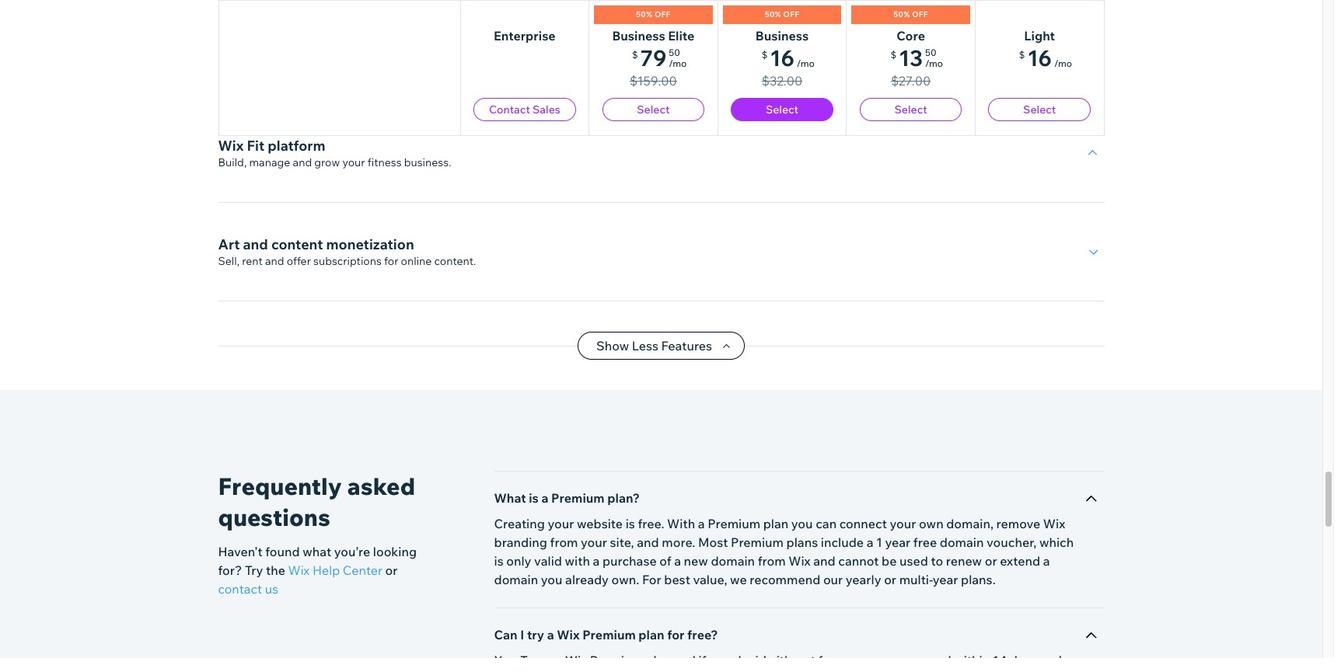 Task type: locate. For each thing, give the bounding box(es) containing it.
2 vertical spatial is
[[494, 554, 504, 569]]

50% up business $ 16 /mo $32.00
[[765, 9, 782, 19]]

0 horizontal spatial for
[[384, 254, 399, 268]]

you're
[[334, 544, 370, 560]]

wix right "try"
[[557, 628, 580, 643]]

show less features button
[[578, 332, 745, 360]]

found
[[265, 544, 300, 560]]

try the wix help center or contact us
[[218, 563, 398, 597]]

is
[[529, 491, 539, 506], [626, 516, 635, 532], [494, 554, 504, 569]]

or up plans.
[[985, 554, 998, 569]]

cannot
[[839, 554, 879, 569]]

select down '$ 16 /mo'
[[1024, 103, 1056, 117]]

16
[[770, 44, 795, 72], [1028, 44, 1052, 72]]

1 vertical spatial plan
[[639, 628, 665, 643]]

contact us link
[[218, 580, 278, 599]]

2 /mo from the left
[[797, 58, 815, 69]]

0 horizontal spatial off
[[655, 9, 671, 19]]

business.
[[404, 156, 451, 170]]

1 select from the left
[[637, 103, 670, 117]]

0 vertical spatial plan
[[763, 516, 789, 532]]

is up site,
[[626, 516, 635, 532]]

can i try a wix premium plan for free?
[[494, 628, 718, 643]]

0 vertical spatial for
[[384, 254, 399, 268]]

questions
[[218, 503, 330, 533]]

1 horizontal spatial off
[[784, 9, 800, 19]]

0 horizontal spatial 50
[[669, 47, 680, 58]]

value,
[[693, 572, 728, 588]]

$ inside business elite $ 79 50 /mo $159.00
[[632, 49, 638, 61]]

domain,
[[947, 516, 994, 532]]

sell,
[[218, 254, 240, 268]]

monetization
[[326, 236, 414, 254]]

50
[[669, 47, 680, 58], [926, 47, 937, 58]]

0 horizontal spatial is
[[494, 554, 504, 569]]

for?
[[218, 563, 242, 579]]

1 horizontal spatial you
[[792, 516, 813, 532]]

2 horizontal spatial domain
[[940, 535, 984, 551]]

0 horizontal spatial you
[[541, 572, 563, 588]]

50% up 79
[[636, 9, 653, 19]]

50% off for 79
[[636, 9, 671, 19]]

50% off for 13
[[894, 9, 929, 19]]

50% off up elite
[[636, 9, 671, 19]]

16 inside business $ 16 /mo $32.00
[[770, 44, 795, 72]]

domain up we at right
[[711, 554, 755, 569]]

1 vertical spatial year
[[933, 572, 958, 588]]

$ down light on the right top
[[1019, 49, 1025, 61]]

0 horizontal spatial 16
[[770, 44, 795, 72]]

4 /mo from the left
[[1055, 58, 1072, 69]]

what is a premium plan?
[[494, 491, 640, 506]]

is left only
[[494, 554, 504, 569]]

us
[[265, 582, 278, 597]]

3 50% from the left
[[894, 9, 910, 19]]

0 horizontal spatial domain
[[494, 572, 538, 588]]

multi-
[[900, 572, 933, 588]]

domain down only
[[494, 572, 538, 588]]

2 16 from the left
[[1028, 44, 1052, 72]]

1 50% from the left
[[636, 9, 653, 19]]

2 business from the left
[[756, 28, 809, 44]]

3 select from the left
[[895, 103, 928, 117]]

/mo inside core $ 13 50 /mo $27.00
[[926, 58, 943, 69]]

or down looking
[[385, 563, 398, 579]]

and inside wix fit platform build, manage and grow your fitness business.
[[293, 156, 312, 170]]

50% up core
[[894, 9, 910, 19]]

and up rent
[[243, 236, 268, 254]]

for left the online
[[384, 254, 399, 268]]

to
[[931, 554, 943, 569]]

creating
[[494, 516, 545, 532]]

website
[[577, 516, 623, 532]]

offer
[[287, 254, 311, 268]]

wix up build,
[[218, 137, 244, 155]]

1 horizontal spatial or
[[884, 572, 897, 588]]

business for 16
[[756, 28, 809, 44]]

1 50% off from the left
[[636, 9, 671, 19]]

/mo inside business $ 16 /mo $32.00
[[797, 58, 815, 69]]

plan
[[763, 516, 789, 532], [639, 628, 665, 643]]

select for 79
[[637, 103, 670, 117]]

off for 16
[[784, 9, 800, 19]]

2 50 from the left
[[926, 47, 937, 58]]

2 select button from the left
[[731, 98, 834, 121]]

business up the $32.00
[[756, 28, 809, 44]]

off for 79
[[655, 9, 671, 19]]

automated
[[233, 138, 291, 152]]

you
[[792, 516, 813, 532], [541, 572, 563, 588]]

3 select button from the left
[[860, 98, 962, 121]]

best
[[664, 572, 691, 588]]

4 select button from the left
[[989, 98, 1091, 121]]

plans
[[787, 535, 818, 551]]

1 horizontal spatial for
[[667, 628, 685, 643]]

1 horizontal spatial 50% off
[[765, 9, 800, 19]]

2 $ from the left
[[762, 49, 768, 61]]

4 select from the left
[[1024, 103, 1056, 117]]

1 horizontal spatial from
[[758, 554, 786, 569]]

wix inside wix fit platform build, manage and grow your fitness business.
[[218, 137, 244, 155]]

/mo down light on the right top
[[1055, 58, 1072, 69]]

domain up renew
[[940, 535, 984, 551]]

50 down elite
[[669, 47, 680, 58]]

1 select button from the left
[[602, 98, 705, 121]]

off for 13
[[912, 9, 929, 19]]

16 up the $32.00
[[770, 44, 795, 72]]

select button down $159.00
[[602, 98, 705, 121]]

select button for 79
[[602, 98, 705, 121]]

2 horizontal spatial 50% off
[[894, 9, 929, 19]]

/mo
[[669, 58, 687, 69], [797, 58, 815, 69], [926, 58, 943, 69], [1055, 58, 1072, 69]]

year down 'to'
[[933, 572, 958, 588]]

wix
[[218, 137, 244, 155], [1044, 516, 1066, 532], [789, 554, 811, 569], [288, 563, 310, 579], [557, 628, 580, 643]]

select button down '$ 16 /mo'
[[989, 98, 1091, 121]]

$ left 79
[[632, 49, 638, 61]]

select down $159.00
[[637, 103, 670, 117]]

valid
[[534, 554, 562, 569]]

branding
[[494, 535, 547, 551]]

1
[[877, 535, 883, 551]]

select for 13
[[895, 103, 928, 117]]

1 business from the left
[[612, 28, 665, 44]]

/mo up the $32.00
[[797, 58, 815, 69]]

rent
[[242, 254, 263, 268]]

/mo right "13"
[[926, 58, 943, 69]]

be
[[882, 554, 897, 569]]

0 horizontal spatial business
[[612, 28, 665, 44]]

2 horizontal spatial or
[[985, 554, 998, 569]]

business for 79
[[612, 28, 665, 44]]

1 horizontal spatial 50%
[[765, 9, 782, 19]]

1 vertical spatial for
[[667, 628, 685, 643]]

50 right "13"
[[926, 47, 937, 58]]

1 horizontal spatial 50
[[926, 47, 937, 58]]

from
[[550, 535, 578, 551], [758, 554, 786, 569]]

recommend
[[750, 572, 821, 588]]

plan left the free?
[[639, 628, 665, 643]]

the
[[266, 563, 285, 579]]

for left the free?
[[667, 628, 685, 643]]

3 off from the left
[[912, 9, 929, 19]]

1 /mo from the left
[[669, 58, 687, 69]]

0 horizontal spatial from
[[550, 535, 578, 551]]

content.
[[434, 254, 476, 268]]

/mo inside '$ 16 /mo'
[[1055, 58, 1072, 69]]

free
[[914, 535, 937, 551]]

plan?
[[608, 491, 640, 506]]

16 down light on the right top
[[1028, 44, 1052, 72]]

art and content monetization sell, rent and offer subscriptions for online content.
[[218, 236, 476, 268]]

off up elite
[[655, 9, 671, 19]]

business elite $ 79 50 /mo $159.00
[[612, 28, 695, 89]]

1 off from the left
[[655, 9, 671, 19]]

for
[[384, 254, 399, 268], [667, 628, 685, 643]]

1 16 from the left
[[770, 44, 795, 72]]

2 horizontal spatial 50%
[[894, 9, 910, 19]]

0 horizontal spatial 50%
[[636, 9, 653, 19]]

you down "valid"
[[541, 572, 563, 588]]

which
[[1040, 535, 1074, 551]]

already
[[565, 572, 609, 588]]

a right with
[[698, 516, 705, 532]]

2 off from the left
[[784, 9, 800, 19]]

0 vertical spatial from
[[550, 535, 578, 551]]

$ up the $32.00
[[762, 49, 768, 61]]

79
[[640, 44, 667, 72]]

3 50% off from the left
[[894, 9, 929, 19]]

1 vertical spatial from
[[758, 554, 786, 569]]

and up our
[[814, 554, 836, 569]]

1 horizontal spatial plan
[[763, 516, 789, 532]]

your right grow
[[343, 156, 365, 170]]

extend
[[1000, 554, 1041, 569]]

0 horizontal spatial 50% off
[[636, 9, 671, 19]]

off up core
[[912, 9, 929, 19]]

site,
[[610, 535, 634, 551]]

wix up which
[[1044, 516, 1066, 532]]

i
[[521, 628, 524, 643]]

business
[[612, 28, 665, 44], [756, 28, 809, 44]]

50% for 79
[[636, 9, 653, 19]]

2 50% off from the left
[[765, 9, 800, 19]]

a
[[542, 491, 549, 506], [698, 516, 705, 532], [867, 535, 874, 551], [593, 554, 600, 569], [674, 554, 681, 569], [1043, 554, 1050, 569], [547, 628, 554, 643]]

what
[[303, 544, 331, 560]]

business inside business $ 16 /mo $32.00
[[756, 28, 809, 44]]

off
[[655, 9, 671, 19], [784, 9, 800, 19], [912, 9, 929, 19]]

2 vertical spatial domain
[[494, 572, 538, 588]]

2 horizontal spatial is
[[626, 516, 635, 532]]

business up 79
[[612, 28, 665, 44]]

grow
[[314, 156, 340, 170]]

1 50 from the left
[[669, 47, 680, 58]]

wix right the
[[288, 563, 310, 579]]

4 $ from the left
[[1019, 49, 1025, 61]]

premium
[[551, 491, 605, 506], [708, 516, 761, 532], [731, 535, 784, 551], [583, 628, 636, 643]]

0 vertical spatial is
[[529, 491, 539, 506]]

0 horizontal spatial or
[[385, 563, 398, 579]]

try
[[527, 628, 544, 643]]

50%
[[636, 9, 653, 19], [765, 9, 782, 19], [894, 9, 910, 19]]

1 horizontal spatial is
[[529, 491, 539, 506]]

1 vertical spatial is
[[626, 516, 635, 532]]

premium down own.
[[583, 628, 636, 643]]

0 horizontal spatial year
[[885, 535, 911, 551]]

2 horizontal spatial off
[[912, 9, 929, 19]]

from up "recommend"
[[758, 554, 786, 569]]

year right 1
[[885, 535, 911, 551]]

your
[[343, 156, 365, 170], [548, 516, 574, 532], [890, 516, 916, 532], [581, 535, 607, 551]]

select down the $27.00
[[895, 103, 928, 117]]

13
[[899, 44, 923, 72]]

plan up plans at the right
[[763, 516, 789, 532]]

wix down plans at the right
[[789, 554, 811, 569]]

/mo inside business elite $ 79 50 /mo $159.00
[[669, 58, 687, 69]]

a right the with
[[593, 554, 600, 569]]

2 50% from the left
[[765, 9, 782, 19]]

$ left "13"
[[891, 49, 897, 61]]

plans.
[[961, 572, 996, 588]]

1 horizontal spatial business
[[756, 28, 809, 44]]

and down platform
[[293, 156, 312, 170]]

off up business $ 16 /mo $32.00
[[784, 9, 800, 19]]

$ inside business $ 16 /mo $32.00
[[762, 49, 768, 61]]

3 $ from the left
[[891, 49, 897, 61]]

1 horizontal spatial domain
[[711, 554, 755, 569]]

your down website
[[581, 535, 607, 551]]

50% off up business $ 16 /mo $32.00
[[765, 9, 800, 19]]

select down the $32.00
[[766, 103, 799, 117]]

1 $ from the left
[[632, 49, 638, 61]]

a down which
[[1043, 554, 1050, 569]]

from up the with
[[550, 535, 578, 551]]

sales
[[533, 103, 560, 117]]

more.
[[662, 535, 696, 551]]

or down be
[[884, 572, 897, 588]]

year
[[885, 535, 911, 551], [933, 572, 958, 588]]

select button down the $32.00
[[731, 98, 834, 121]]

1 horizontal spatial 16
[[1028, 44, 1052, 72]]

premium up we at right
[[731, 535, 784, 551]]

3 /mo from the left
[[926, 58, 943, 69]]

/mo right 79
[[669, 58, 687, 69]]

business inside business elite $ 79 50 /mo $159.00
[[612, 28, 665, 44]]

is right what
[[529, 491, 539, 506]]

50% off up core
[[894, 9, 929, 19]]

you up plans at the right
[[792, 516, 813, 532]]

select button down the $27.00
[[860, 98, 962, 121]]

0 vertical spatial you
[[792, 516, 813, 532]]



Task type: describe. For each thing, give the bounding box(es) containing it.
asked
[[347, 472, 415, 502]]

frequently
[[218, 472, 342, 502]]

manage
[[249, 156, 290, 170]]

your down what is a premium plan?
[[548, 516, 574, 532]]

our
[[823, 572, 843, 588]]

plan inside creating your website is free. with a premium plan you can connect your own domain, remove wix branding from your site, and more. most premium plans include a 1 year free domain voucher, which is only valid with a purchase of a new domain from wix and cannot be used to renew or extend a domain you already own. for best value, we recommend our yearly or multi-year plans.
[[763, 516, 789, 532]]

0 vertical spatial domain
[[940, 535, 984, 551]]

50% off for 16
[[765, 9, 800, 19]]

enterprise
[[494, 28, 556, 44]]

and right rent
[[265, 254, 284, 268]]

features
[[661, 338, 712, 354]]

connect
[[840, 516, 887, 532]]

new
[[684, 554, 708, 569]]

a right of
[[674, 554, 681, 569]]

1 vertical spatial domain
[[711, 554, 755, 569]]

premium up website
[[551, 491, 605, 506]]

automated reminders
[[233, 138, 345, 152]]

$ 16 /mo
[[1019, 44, 1072, 72]]

$159.00
[[630, 73, 677, 89]]

1 horizontal spatial year
[[933, 572, 958, 588]]

1 vertical spatial you
[[541, 572, 563, 588]]

fitness
[[368, 156, 402, 170]]

light
[[1025, 28, 1055, 44]]

creating your website is free. with a premium plan you can connect your own domain, remove wix branding from your site, and more. most premium plans include a 1 year free domain voucher, which is only valid with a purchase of a new domain from wix and cannot be used to renew or extend a domain you already own. for best value, we recommend our yearly or multi-year plans.
[[494, 516, 1074, 588]]

select button for 13
[[860, 98, 962, 121]]

show
[[597, 338, 629, 354]]

frequently asked questions
[[218, 472, 415, 533]]

wix fit platform build, manage and grow your fitness business.
[[218, 137, 451, 170]]

reminders
[[293, 138, 345, 152]]

premium up most on the bottom
[[708, 516, 761, 532]]

content
[[271, 236, 323, 254]]

a right what
[[542, 491, 549, 506]]

haven't
[[218, 544, 263, 560]]

select for 16
[[1024, 103, 1056, 117]]

of
[[660, 554, 672, 569]]

and down free.
[[637, 535, 659, 551]]

core $ 13 50 /mo $27.00
[[891, 28, 943, 89]]

2 select from the left
[[766, 103, 799, 117]]

with
[[667, 516, 695, 532]]

with
[[565, 554, 590, 569]]

a left 1
[[867, 535, 874, 551]]

online
[[401, 254, 432, 268]]

most
[[698, 535, 728, 551]]

50% for 16
[[765, 9, 782, 19]]

only
[[506, 554, 532, 569]]

0 vertical spatial year
[[885, 535, 911, 551]]

free?
[[688, 628, 718, 643]]

wix inside try the wix help center or contact us
[[288, 563, 310, 579]]

remove
[[997, 516, 1041, 532]]

try
[[245, 563, 263, 579]]

contact sales button
[[474, 98, 576, 121]]

can
[[816, 516, 837, 532]]

include
[[821, 535, 864, 551]]

your inside wix fit platform build, manage and grow your fitness business.
[[343, 156, 365, 170]]

can
[[494, 628, 518, 643]]

$ inside '$ 16 /mo'
[[1019, 49, 1025, 61]]

less
[[632, 338, 659, 354]]

for inside the art and content monetization sell, rent and offer subscriptions for online content.
[[384, 254, 399, 268]]

$ inside core $ 13 50 /mo $27.00
[[891, 49, 897, 61]]

elite
[[668, 28, 695, 44]]

50 inside core $ 13 50 /mo $27.00
[[926, 47, 937, 58]]

or inside try the wix help center or contact us
[[385, 563, 398, 579]]

looking
[[373, 544, 417, 560]]

contact
[[489, 103, 530, 117]]

center
[[343, 563, 383, 579]]

select button for 16
[[989, 98, 1091, 121]]

$27.00
[[891, 73, 931, 89]]

platform
[[268, 137, 326, 155]]

business $ 16 /mo $32.00
[[756, 28, 815, 89]]

used
[[900, 554, 928, 569]]

yearly
[[846, 572, 882, 588]]

for
[[642, 572, 662, 588]]

build,
[[218, 156, 247, 170]]

voucher,
[[987, 535, 1037, 551]]

fit
[[247, 137, 265, 155]]

50% for 13
[[894, 9, 910, 19]]

show less features
[[597, 338, 712, 354]]

wix help center link
[[288, 562, 383, 580]]

renew
[[946, 554, 982, 569]]

a right "try"
[[547, 628, 554, 643]]

help
[[313, 563, 340, 579]]

purchase
[[603, 554, 657, 569]]

50 inside business elite $ 79 50 /mo $159.00
[[669, 47, 680, 58]]

your left the own
[[890, 516, 916, 532]]

$32.00
[[762, 73, 803, 89]]

what
[[494, 491, 526, 506]]

free.
[[638, 516, 665, 532]]

subscriptions
[[313, 254, 382, 268]]

own.
[[612, 572, 640, 588]]

art
[[218, 236, 240, 254]]

0 horizontal spatial plan
[[639, 628, 665, 643]]

contact
[[218, 582, 262, 597]]

haven't found what you're looking for?
[[218, 544, 417, 579]]

we
[[730, 572, 747, 588]]

own
[[919, 516, 944, 532]]



Task type: vqa. For each thing, say whether or not it's contained in the screenshot.
50% OFF associated with 13
yes



